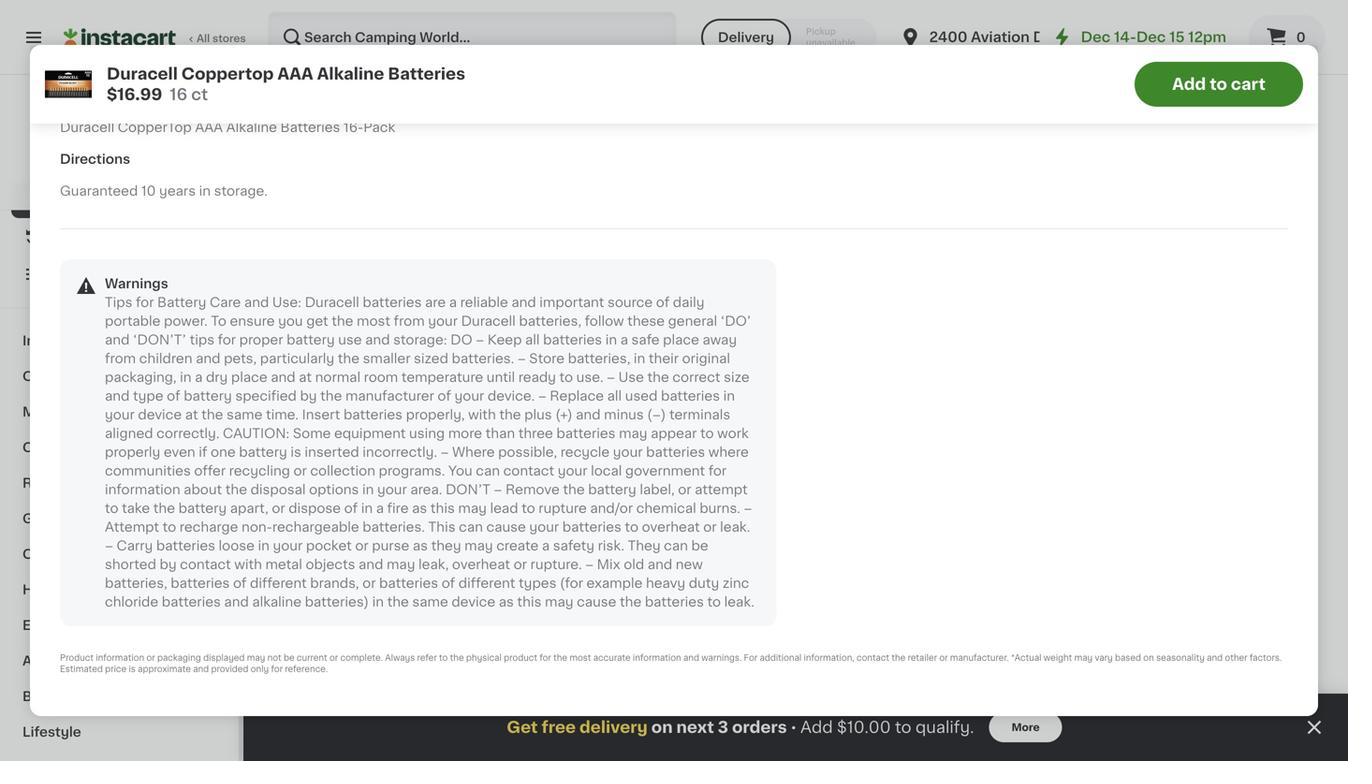 Task type: describe. For each thing, give the bounding box(es) containing it.
information,
[[804, 654, 854, 662]]

'don't'
[[133, 333, 186, 346]]

batteries up 'storage:'
[[363, 296, 422, 309]]

you inside warnings tips for battery care and use: duracell batteries are a reliable and important source of daily portable power. to ensure you get the most from your duracell batteries, follow these general 'do' and 'don't' tips for proper battery use and storage: do – keep all batteries in a safe place away from children and pets, particularly the smaller sized batteries. – store batteries, in their original packaging, in a dry place and at normal room temperature until ready to use. – use the correct size and type of battery specified by the manufacturer of your device. – replace all used batteries in your device at the same time. insert batteries properly, with the plus (+) and minus (–) terminals aligned correctly. caution: some equipment using more than three batteries may appear to work properly even if one battery is inserted incorrectly. – where possible, recycle your batteries where communities offer recycling or collection programs. you can contact your local government for information about the disposal options in your area. don't – remove the battery label, or attempt to take the battery apart, or dispose of in a fire as this may lead to rupture and/or chemical burns. – attempt to recharge non-rechargeable batteries. this can cause your batteries to overheat or leak. – carry batteries loose in your pocket or purse as they may create a safety risk. they can be shorted by contact with metal objects and may leak, overheat or rupture. – mix old and new batteries, batteries of different brands, or batteries of different types (for example heavy duty zinc chloride batteries and alkaline batteries) in the same device as this may cause the batteries to leak.
[[278, 314, 303, 328]]

99 down reference.
[[315, 709, 330, 719]]

all-
[[195, 64, 217, 78]]

product group containing 16
[[281, 539, 440, 761]]

active sport
[[22, 654, 106, 668]]

or right brands, in the left of the page
[[362, 577, 376, 590]]

use:
[[272, 296, 301, 309]]

or right the current
[[330, 654, 338, 662]]

satisfaction
[[79, 183, 142, 193]]

in inside "campers choice clear rope light 18 in"
[[643, 396, 653, 406]]

local
[[591, 464, 622, 477]]

99 up duracell coppertop aaa alkaline batteries
[[838, 709, 852, 719]]

years down basis.
[[963, 102, 999, 115]]

treatment tracker modal dialog
[[243, 694, 1348, 761]]

1 duracell coppertop aa alkaline batteries from the left
[[629, 733, 783, 761]]

coppertop down more
[[1035, 733, 1109, 746]]

if
[[199, 445, 207, 459]]

0 horizontal spatial at
[[185, 408, 198, 421]]

pocket
[[306, 539, 352, 552]]

may down (for
[[545, 595, 573, 608]]

correct
[[672, 371, 720, 384]]

$ inside $ 69 97 $229.99 stowaway adventurer 6-speed folding bike
[[459, 709, 466, 719]]

batteries down leak,
[[379, 577, 438, 590]]

may right they
[[465, 539, 493, 552]]

2 vertical spatial batteries,
[[105, 577, 167, 590]]

duracell coppertop aaa alkaline batteries $16.99 16 ct
[[107, 66, 465, 103]]

0 vertical spatial as
[[412, 502, 427, 515]]

needs
[[1225, 64, 1266, 78]]

– up lead
[[494, 483, 502, 496]]

99 inside $ 159 99
[[503, 335, 517, 345]]

battery up "recycling"
[[239, 445, 287, 459]]

$ left next
[[633, 709, 640, 719]]

item carousel region containing customer favorites
[[281, 472, 1311, 761]]

and down packaging
[[193, 665, 209, 673]]

size
[[724, 371, 750, 384]]

99 inside $ 11 99
[[1181, 709, 1196, 719]]

use.
[[576, 371, 603, 384]]

or down disposal
[[272, 502, 285, 515]]

15
[[1169, 30, 1185, 44]]

2400 aviation dr button
[[899, 11, 1050, 64]]

16 inside duracell coppertop aaa alkaline batteries $16.99 16 ct
[[170, 87, 187, 103]]

add inside button
[[1172, 76, 1206, 92]]

size:
[[716, 102, 747, 115]]

your down recycle
[[558, 464, 587, 477]]

or up approximate on the bottom
[[146, 654, 155, 662]]

2 dec from the left
[[1136, 30, 1166, 44]]

in down devices
[[801, 83, 813, 96]]

16 down get
[[291, 334, 314, 353]]

item carousel region containing best sellers
[[281, 97, 1311, 457]]

storm
[[1060, 64, 1099, 78]]

until
[[487, 371, 515, 384]]

and up the |
[[1245, 83, 1269, 96]]

or up disposal
[[293, 464, 307, 477]]

2 duracell coppertop aa alkaline batteries from the left
[[977, 733, 1131, 761]]

battery down about
[[178, 502, 227, 515]]

1 vertical spatial as
[[413, 539, 428, 552]]

inserted
[[305, 445, 359, 459]]

service type group
[[701, 19, 877, 56]]

18 left next
[[640, 708, 662, 728]]

coppertop inside duracell coppertop aaa alkaline batteries
[[861, 733, 933, 746]]

and down purse
[[359, 558, 383, 571]]

1 vertical spatial you
[[296, 83, 321, 96]]

terminals
[[669, 408, 731, 421]]

create
[[496, 539, 539, 552]]

other
[[1225, 654, 1248, 662]]

$ inside $ 20 99
[[633, 335, 640, 345]]

dispose
[[289, 502, 341, 515]]

0 vertical spatial from
[[394, 314, 425, 328]]

plus
[[524, 408, 552, 421]]

batteries for duracell coppertop aaa alkaline batteries $16.99 16 ct
[[388, 66, 465, 82]]

add to cart
[[1172, 76, 1266, 92]]

maintain rv link
[[11, 394, 227, 430]]

retailer
[[908, 654, 937, 662]]

more
[[448, 427, 482, 440]]

covers
[[22, 441, 71, 454]]

boating & watersports
[[22, 690, 176, 703]]

daily inside the duracell coppertop all-purpose alkaline batteries are dependable and long-lasting. they're great for many of the devices you use on a daily basis. from storm season to medical needs to the holidays, duracell is the battery you can trust. plus, duracell aa alkaline batteries are guaranteed for 10 years in storage.• designed for use in household items like remotes, toys, and more• long-lasting power• guaranteed for 10 years in storage• battery type: alkaline• voltage: 1.5v• size: aaa• 16-pack guaranteed for 10 years in storage 1.5v aaa alkaline batteries | duracell coppertop aaa alkaline batteries 16-pack
[[947, 64, 979, 78]]

the up rupture
[[563, 483, 585, 496]]

alkaline inside the duracell coppertop aaa alkaline batteries 16 ct
[[312, 377, 363, 390]]

1 vertical spatial 16-
[[344, 121, 363, 134]]

1 vertical spatial alkaline
[[1132, 102, 1181, 115]]

a left the reliable
[[449, 296, 457, 309]]

and down loose
[[224, 595, 249, 608]]

may down minus
[[619, 427, 647, 440]]

generators link
[[11, 501, 227, 536]]

the down normal
[[320, 389, 342, 402]]

outside rv
[[22, 370, 99, 383]]

government
[[625, 464, 705, 477]]

get free delivery on next 3 orders • add $10.00 to qualify.
[[507, 719, 974, 735]]

on inside the product information or packaging displayed may not be current or complete. always refer to the physical product for the most accurate information and warnings. for additional information, contact the retailer or manufacturer. *actual weight may vary based on seasonality and other factors. estimated price is approximate and provided only for reference.
[[1143, 654, 1154, 662]]

add button for stowaway adventurer 6-speed folding bike 
[[536, 545, 609, 579]]

their
[[649, 352, 679, 365]]

1 horizontal spatial alkaline
[[504, 83, 553, 96]]

159
[[466, 334, 501, 353]]

the down 'example'
[[620, 595, 642, 608]]

leak,
[[419, 558, 449, 571]]

in down basis.
[[994, 83, 1006, 96]]

0
[[1296, 31, 1306, 44]]

batteries down toys,
[[1184, 102, 1244, 115]]

and up heavy
[[648, 558, 672, 571]]

particularly
[[260, 352, 334, 365]]

disposal
[[251, 483, 306, 496]]

medical
[[1170, 64, 1222, 78]]

storage.•
[[816, 83, 875, 96]]

camping for camping
[[22, 548, 84, 561]]

product
[[60, 654, 94, 662]]

delivery button
[[701, 19, 791, 56]]

all stores
[[197, 33, 246, 44]]

duracell inside the duracell coppertop aaa alkaline batteries 16 ct
[[281, 359, 335, 372]]

always
[[385, 654, 415, 662]]

and left "other"
[[1207, 654, 1223, 662]]

and left warnings.
[[683, 654, 699, 662]]

can down where
[[476, 464, 500, 477]]

of up these
[[656, 296, 670, 309]]

to
[[211, 314, 226, 328]]

favorites
[[389, 481, 485, 500]]

for
[[744, 654, 758, 662]]

camping world logo image
[[100, 97, 138, 135]]

your down rupture
[[529, 520, 559, 533]]

rope
[[629, 377, 664, 390]]

batteries down recharge
[[156, 539, 215, 552]]

and up the smaller
[[365, 333, 390, 346]]

maintain rv
[[22, 405, 103, 418]]

1 vertical spatial use
[[967, 83, 991, 96]]

1 vertical spatial place
[[231, 371, 267, 384]]

aaa for duracell coppertop aaa alkaline batteries $16.99 16 ct
[[277, 66, 313, 82]]

refer
[[417, 654, 437, 662]]

1 dec from the left
[[1081, 30, 1111, 44]]

rv stabilization & auto link
[[11, 465, 227, 501]]

can up new
[[664, 539, 688, 552]]

– left mix
[[585, 558, 594, 571]]

hitch
[[22, 583, 59, 596]]

2 vertical spatial as
[[499, 595, 514, 608]]

hitch & tow
[[22, 583, 104, 596]]

boating & watersports link
[[11, 679, 227, 714]]

the left physical
[[450, 654, 464, 662]]

batteries up store
[[543, 333, 602, 346]]

0 vertical spatial you
[[861, 64, 885, 78]]

2 horizontal spatial aa
[[1113, 733, 1131, 746]]

is inside the product information or packaging displayed may not be current or complete. always refer to the physical product for the most accurate information and warnings. for additional information, contact the retailer or manufacturer. *actual weight may vary based on seasonality and other factors. estimated price is approximate and provided only for reference.
[[129, 665, 136, 673]]

0 vertical spatial 16-
[[787, 102, 807, 115]]

to up replace
[[559, 371, 573, 384]]

and down portable at the top
[[105, 333, 130, 346]]

1 horizontal spatial batteries.
[[452, 352, 514, 365]]

$ down reference.
[[285, 709, 291, 719]]

campers choice clear rope light 18 in
[[629, 359, 778, 406]]

to inside the product information or packaging displayed may not be current or complete. always refer to the physical product for the most accurate information and warnings. for additional information, contact the retailer or manufacturer. *actual weight may vary based on seasonality and other factors. estimated price is approximate and provided only for reference.
[[439, 654, 448, 662]]

alkaline inside duracell coppertop aaa alkaline batteries $16.99 16 ct
[[317, 66, 384, 82]]

0 vertical spatial at
[[299, 371, 312, 384]]

duracell inside duracell coppertop aaa alkaline batteries
[[803, 733, 858, 746]]

inside rv link
[[11, 323, 227, 359]]

rv for maintain rv
[[84, 405, 103, 418]]

duracell down the reliable
[[461, 314, 516, 328]]

rv for outside rv
[[80, 370, 99, 383]]

remove
[[505, 483, 560, 496]]

batteries down lasting.
[[557, 83, 616, 96]]

active
[[22, 654, 65, 668]]

1 vertical spatial pack
[[363, 121, 395, 134]]

about
[[184, 483, 222, 496]]

the down device.
[[499, 408, 521, 421]]

to left take
[[105, 502, 118, 515]]

communities
[[105, 464, 191, 477]]

work
[[717, 427, 749, 440]]

$ right qualify.
[[981, 709, 988, 719]]

aa inside the duracell coppertop all-purpose alkaline batteries are dependable and long-lasting. they're great for many of the devices you use on a daily basis. from storm season to medical needs to the holidays, duracell is the battery you can trust. plus, duracell aa alkaline batteries are guaranteed for 10 years in storage.• designed for use in household items like remotes, toys, and more• long-lasting power• guaranteed for 10 years in storage• battery type: alkaline• voltage: 1.5v• size: aaa• 16-pack guaranteed for 10 years in storage 1.5v aaa alkaline batteries | duracell coppertop aaa alkaline batteries 16-pack
[[482, 83, 501, 96]]

battery down 'dry'
[[184, 389, 232, 402]]

store
[[529, 352, 565, 365]]

0 horizontal spatial all
[[525, 333, 540, 346]]

99 inside $ 20 99
[[668, 335, 683, 345]]

batteries for duracell coppertop aaa alkaline batteries 16 ct
[[366, 377, 426, 390]]

of down leak,
[[442, 577, 455, 590]]

2 horizontal spatial guaranteed
[[842, 102, 920, 115]]

may left vary
[[1074, 654, 1093, 662]]

– left carry
[[105, 539, 113, 552]]

coppertop down lasting
[[118, 121, 192, 134]]

0 vertical spatial with
[[468, 408, 496, 421]]

recycling
[[229, 464, 290, 477]]

batteries up "safety"
[[562, 520, 622, 533]]

original
[[682, 352, 730, 365]]

of left ft
[[438, 389, 451, 402]]

batteries down loose
[[171, 577, 230, 590]]

battery inside the duracell coppertop all-purpose alkaline batteries are dependable and long-lasting. they're great for many of the devices you use on a daily basis. from storm season to medical needs to the holidays, duracell is the battery you can trust. plus, duracell aa alkaline batteries are guaranteed for 10 years in storage.• designed for use in household items like remotes, toys, and more• long-lasting power• guaranteed for 10 years in storage• battery type: alkaline• voltage: 1.5v• size: aaa• 16-pack guaranteed for 10 years in storage 1.5v aaa alkaline batteries | duracell coppertop aaa alkaline batteries 16-pack
[[244, 83, 293, 96]]

batteries up equipment
[[344, 408, 403, 421]]

1 horizontal spatial pack
[[807, 102, 838, 115]]

duracell up get
[[305, 296, 359, 309]]

alkaline inside 'product' group
[[629, 752, 680, 761]]

guaranteed
[[643, 83, 719, 96]]

the down auto
[[153, 502, 175, 515]]

2 horizontal spatial &
[[132, 477, 142, 490]]

$ 18 99 inside 'product' group
[[633, 708, 678, 728]]

information right the accurate
[[633, 654, 681, 662]]

or down the burns.
[[703, 520, 717, 533]]

the down purpose
[[219, 83, 241, 96]]

1 horizontal spatial use
[[889, 64, 912, 78]]

instacart logo image
[[64, 26, 176, 49]]

choice
[[693, 359, 740, 372]]

designed
[[879, 83, 942, 96]]

details
[[60, 33, 107, 46]]

1 vertical spatial same
[[412, 595, 448, 608]]

next
[[676, 719, 714, 735]]

1 vertical spatial device
[[452, 595, 495, 608]]

0 horizontal spatial are
[[392, 64, 413, 78]]

1 vertical spatial from
[[105, 352, 136, 365]]

0 vertical spatial same
[[227, 408, 262, 421]]

tips
[[190, 333, 214, 346]]

of down options
[[344, 502, 358, 515]]

away
[[703, 333, 737, 346]]

to right the needs
[[1270, 64, 1283, 78]]

may up only
[[247, 654, 265, 662]]

specified
[[235, 389, 297, 402]]

add down purse
[[398, 555, 425, 568]]

tow
[[77, 583, 104, 596]]

add down "safety"
[[572, 555, 599, 568]]

– right the burns.
[[744, 502, 752, 515]]

in down size
[[723, 389, 735, 402]]

a inside the duracell coppertop all-purpose alkaline batteries are dependable and long-lasting. they're great for many of the devices you use on a daily basis. from storm season to medical needs to the holidays, duracell is the battery you can trust. plus, duracell aa alkaline batteries are guaranteed for 10 years in storage.• designed for use in household items like remotes, toys, and more• long-lasting power• guaranteed for 10 years in storage• battery type: alkaline• voltage: 1.5v• size: aaa• 16-pack guaranteed for 10 years in storage 1.5v aaa alkaline batteries | duracell coppertop aaa alkaline batteries 16-pack
[[936, 64, 944, 78]]

the down service type group
[[781, 64, 803, 78]]

a down customer favorites
[[376, 502, 384, 515]]

your up aligned
[[105, 408, 135, 421]]

aligned
[[105, 427, 153, 440]]

coppertop up $16.99 at the left top of page
[[118, 64, 192, 78]]

1 vertical spatial batteries.
[[363, 520, 425, 533]]

the up apart, at the left bottom of the page
[[225, 483, 247, 496]]

voltage:
[[624, 102, 678, 115]]

0 horizontal spatial guaranteed
[[60, 184, 138, 197]]

duracell up lasting
[[147, 83, 202, 96]]

like
[[1122, 83, 1144, 96]]

2 horizontal spatial are
[[619, 83, 640, 96]]

manufacturer
[[345, 389, 434, 402]]

of down loose
[[233, 577, 247, 590]]

lasting
[[141, 102, 185, 115]]

is inside the duracell coppertop all-purpose alkaline batteries are dependable and long-lasting. they're great for many of the devices you use on a daily basis. from storm season to medical needs to the holidays, duracell is the battery you can trust. plus, duracell aa alkaline batteries are guaranteed for 10 years in storage.• designed for use in household items like remotes, toys, and more• long-lasting power• guaranteed for 10 years in storage• battery type: alkaline• voltage: 1.5v• size: aaa• 16-pack guaranteed for 10 years in storage 1.5v aaa alkaline batteries | duracell coppertop aaa alkaline batteries 16-pack
[[205, 83, 216, 96]]

1 horizontal spatial guaranteed
[[238, 102, 316, 115]]

follow
[[585, 314, 624, 328]]

warnings tips for battery care and use: duracell batteries are a reliable and important source of daily portable power. to ensure you get the most from your duracell batteries, follow these general 'do' and 'don't' tips for proper battery use and storage: do – keep all batteries in a safe place away from children and pets, particularly the smaller sized batteries. – store batteries, in their original packaging, in a dry place and at normal room temperature until ready to use. – use the correct size and type of battery specified by the manufacturer of your device. – replace all used batteries in your device at the same time. insert batteries properly, with the plus (+) and minus (–) terminals aligned correctly. caution: some equipment using more than three batteries may appear to work properly even if one battery is inserted incorrectly. – where possible, recycle your batteries where communities offer recycling or collection programs. you can contact your local government for information about the disposal options in your area. don't – remove the battery label, or attempt to take the battery apart, or dispose of in a fire as this may lead to rupture and/or chemical burns. – attempt to recharge non-rechargeable batteries. this can cause your batteries to overheat or leak. – carry batteries loose in your pocket or purse as they may create a safety risk. they can be shorted by contact with metal objects and may leak, overheat or rupture. – mix old and new batteries, batteries of different brands, or batteries of different types (for example heavy duty zinc chloride batteries and alkaline batteries) in the same device as this may cause the batteries to leak.
[[105, 277, 755, 608]]

rv for inside rv
[[67, 334, 86, 347]]

0 vertical spatial place
[[663, 333, 699, 346]]

orders
[[732, 719, 787, 735]]



Task type: vqa. For each thing, say whether or not it's contained in the screenshot.
to within Treatment Tracker modal dialog
yes



Task type: locate. For each thing, give the bounding box(es) containing it.
16 left power•
[[170, 87, 187, 103]]

replace
[[550, 389, 604, 402]]

1 vertical spatial daily
[[673, 296, 705, 309]]

1 horizontal spatial aa
[[764, 733, 783, 746]]

add right •
[[800, 719, 833, 735]]

rv right maintain
[[84, 405, 103, 418]]

& for watersports
[[78, 690, 89, 703]]

1 vertical spatial batteries,
[[568, 352, 630, 365]]

1 vertical spatial leak.
[[724, 595, 755, 608]]

(–)
[[647, 408, 666, 421]]

0 horizontal spatial place
[[231, 371, 267, 384]]

in down follow
[[605, 333, 617, 346]]

safety
[[553, 539, 595, 552]]

daily up general
[[673, 296, 705, 309]]

0 horizontal spatial same
[[227, 408, 262, 421]]

current
[[297, 654, 327, 662]]

0 vertical spatial this
[[430, 502, 455, 515]]

long-
[[527, 64, 561, 78]]

0 horizontal spatial product group
[[281, 539, 440, 761]]

product group containing 18
[[629, 539, 788, 761]]

dec left 14-
[[1081, 30, 1111, 44]]

you
[[448, 464, 473, 477]]

1 horizontal spatial product group
[[455, 539, 614, 761]]

seasonality
[[1156, 654, 1205, 662]]

to up they
[[625, 520, 638, 533]]

in up (–)
[[643, 396, 653, 406]]

3
[[718, 719, 728, 735]]

– left use
[[607, 371, 615, 384]]

ct inside duracell coppertop aaa alkaline batteries $16.99 16 ct
[[191, 87, 208, 103]]

information inside warnings tips for battery care and use: duracell batteries are a reliable and important source of daily portable power. to ensure you get the most from your duracell batteries, follow these general 'do' and 'don't' tips for proper battery use and storage: do – keep all batteries in a safe place away from children and pets, particularly the smaller sized batteries. – store batteries, in their original packaging, in a dry place and at normal room temperature until ready to use. – use the correct size and type of battery specified by the manufacturer of your device. – replace all used batteries in your device at the same time. insert batteries properly, with the plus (+) and minus (–) terminals aligned correctly. caution: some equipment using more than three batteries may appear to work properly even if one battery is inserted incorrectly. – where possible, recycle your batteries where communities offer recycling or collection programs. you can contact your local government for information about the disposal options in your area. don't – remove the battery label, or attempt to take the battery apart, or dispose of in a fire as this may lead to rupture and/or chemical burns. – attempt to recharge non-rechargeable batteries. this can cause your batteries to overheat or leak. – carry batteries loose in your pocket or purse as they may create a safety risk. they can be shorted by contact with metal objects and may leak, overheat or rupture. – mix old and new batteries, batteries of different brands, or batteries of different types (for example heavy duty zinc chloride batteries and alkaline batteries) in the same device as this may cause the batteries to leak.
[[105, 483, 180, 496]]

guaranteed down designed
[[842, 102, 920, 115]]

more•
[[60, 102, 99, 115]]

– up you
[[441, 445, 449, 459]]

cause down lead
[[486, 520, 526, 533]]

2 vertical spatial are
[[425, 296, 446, 309]]

is right price at the bottom left of the page
[[129, 665, 136, 673]]

in down children
[[180, 371, 191, 384]]

& down estimated
[[78, 690, 89, 703]]

contact inside the product information or packaging displayed may not be current or complete. always refer to the physical product for the most accurate information and warnings. for additional information, contact the retailer or manufacturer. *actual weight may vary based on seasonality and other factors. estimated price is approximate and provided only for reference.
[[857, 654, 889, 662]]

product group containing 69
[[455, 539, 614, 761]]

1 item carousel region from the top
[[281, 97, 1311, 457]]

1 vertical spatial contact
[[180, 558, 231, 571]]

take
[[122, 502, 150, 515]]

$ inside $ 159 99
[[459, 335, 466, 345]]

rv stabilization & auto
[[22, 477, 178, 490]]

2 vertical spatial coppertop
[[861, 733, 933, 746]]

1 horizontal spatial ct
[[295, 396, 306, 406]]

0 vertical spatial daily
[[947, 64, 979, 78]]

2 horizontal spatial use
[[967, 83, 991, 96]]

$ 16 99 down reference.
[[285, 708, 330, 728]]

batteries, up the use.
[[568, 352, 630, 365]]

all up store
[[525, 333, 540, 346]]

0 vertical spatial device
[[138, 408, 182, 421]]

duracell inside duracell coppertop aaa alkaline batteries $16.99 16 ct
[[107, 66, 178, 82]]

aaa for duracell coppertop aaa alkaline batteries
[[803, 752, 831, 761]]

the up correctly.
[[201, 408, 223, 421]]

1 horizontal spatial add button
[[536, 545, 609, 579]]

add inside treatment tracker modal dialog
[[800, 719, 833, 735]]

in down the plus,
[[399, 102, 411, 115]]

on inside the duracell coppertop all-purpose alkaline batteries are dependable and long-lasting. they're great for many of the devices you use on a daily basis. from storm season to medical needs to the holidays, duracell is the battery you can trust. plus, duracell aa alkaline batteries are guaranteed for 10 years in storage.• designed for use in household items like remotes, toys, and more• long-lasting power• guaranteed for 10 years in storage• battery type: alkaline• voltage: 1.5v• size: aaa• 16-pack guaranteed for 10 years in storage 1.5v aaa alkaline batteries | duracell coppertop aaa alkaline batteries 16-pack
[[916, 64, 933, 78]]

0 vertical spatial pack
[[807, 102, 838, 115]]

1 horizontal spatial by
[[300, 389, 317, 402]]

coppertop up manufacturer
[[339, 359, 411, 372]]

1 horizontal spatial all
[[607, 389, 622, 402]]

be inside warnings tips for battery care and use: duracell batteries are a reliable and important source of daily portable power. to ensure you get the most from your duracell batteries, follow these general 'do' and 'don't' tips for proper battery use and storage: do – keep all batteries in a safe place away from children and pets, particularly the smaller sized batteries. – store batteries, in their original packaging, in a dry place and at normal room temperature until ready to use. – use the correct size and type of battery specified by the manufacturer of your device. – replace all used batteries in your device at the same time. insert batteries properly, with the plus (+) and minus (–) terminals aligned correctly. caution: some equipment using more than three batteries may appear to work properly even if one battery is inserted incorrectly. – where possible, recycle your batteries where communities offer recycling or collection programs. you can contact your local government for information about the disposal options in your area. don't – remove the battery label, or attempt to take the battery apart, or dispose of in a fire as this may lead to rupture and/or chemical burns. – attempt to recharge non-rechargeable batteries. this can cause your batteries to overheat or leak. – carry batteries loose in your pocket or purse as they may create a safety risk. they can be shorted by contact with metal objects and may leak, overheat or rupture. – mix old and new batteries, batteries of different brands, or batteries of different types (for example heavy duty zinc chloride batteries and alkaline batteries) in the same device as this may cause the batteries to leak.
[[691, 539, 708, 552]]

$69.97 original price: $229.99 element
[[455, 706, 614, 730]]

do
[[450, 333, 472, 346]]

1 horizontal spatial $ 18 99
[[981, 708, 1027, 728]]

10
[[744, 83, 758, 96], [341, 102, 356, 115], [945, 102, 959, 115], [141, 184, 156, 197]]

or left purse
[[355, 539, 369, 552]]

room
[[364, 371, 398, 384]]

chloride
[[105, 595, 158, 608]]

coppertop for ct
[[339, 359, 411, 372]]

1 vertical spatial item carousel region
[[281, 472, 1311, 761]]

and down replace
[[576, 408, 601, 421]]

camping world
[[67, 142, 172, 155]]

item carousel region
[[281, 97, 1311, 457], [281, 472, 1311, 761]]

99 down the product information or packaging displayed may not be current or complete. always refer to the physical product for the most accurate information and warnings. for additional information, contact the retailer or manufacturer. *actual weight may vary based on seasonality and other factors. estimated price is approximate and provided only for reference.
[[664, 709, 678, 719]]

of
[[764, 64, 778, 78], [656, 296, 670, 309], [167, 389, 180, 402], [438, 389, 451, 402], [344, 502, 358, 515], [233, 577, 247, 590], [442, 577, 455, 590]]

batteries)
[[305, 595, 369, 608]]

1 vertical spatial overheat
[[452, 558, 510, 571]]

2 $ 18 99 from the left
[[981, 708, 1027, 728]]

camping for camping world
[[67, 142, 129, 155]]

on inside treatment tracker modal dialog
[[651, 719, 673, 735]]

$ up stowaway
[[459, 709, 466, 719]]

of inside the duracell coppertop all-purpose alkaline batteries are dependable and long-lasting. they're great for many of the devices you use on a daily basis. from storm season to medical needs to the holidays, duracell is the battery you can trust. plus, duracell aa alkaline batteries are guaranteed for 10 years in storage.• designed for use in household items like remotes, toys, and more• long-lasting power• guaranteed for 10 years in storage• battery type: alkaline• voltage: 1.5v• size: aaa• 16-pack guaranteed for 10 years in storage 1.5v aaa alkaline batteries | duracell coppertop aaa alkaline batteries 16-pack
[[764, 64, 778, 78]]

alkaline down next
[[629, 752, 680, 761]]

camping up everyday store prices at the left of the page
[[67, 142, 129, 155]]

1 vertical spatial cause
[[577, 595, 616, 608]]

1 horizontal spatial contact
[[503, 464, 554, 477]]

or down create
[[514, 558, 527, 571]]

same up caution:
[[227, 408, 262, 421]]

duracell down more
[[977, 733, 1032, 746]]

or
[[293, 464, 307, 477], [678, 483, 691, 496], [272, 502, 285, 515], [703, 520, 717, 533], [355, 539, 369, 552], [514, 558, 527, 571], [362, 577, 376, 590], [146, 654, 155, 662], [330, 654, 338, 662], [939, 654, 948, 662]]

1 product group from the left
[[281, 539, 440, 761]]

0 vertical spatial ct
[[191, 87, 208, 103]]

& for tow
[[62, 583, 73, 596]]

zinc
[[723, 577, 749, 590]]

all stores link
[[64, 11, 247, 64]]

offer
[[194, 464, 226, 477]]

1 vertical spatial are
[[619, 83, 640, 96]]

main content
[[243, 75, 1348, 761]]

0 vertical spatial &
[[132, 477, 142, 490]]

2 horizontal spatial coppertop
[[861, 733, 933, 746]]

cause down 'example'
[[577, 595, 616, 608]]

objects
[[306, 558, 355, 571]]

most inside warnings tips for battery care and use: duracell batteries are a reliable and important source of daily portable power. to ensure you get the most from your duracell batteries, follow these general 'do' and 'don't' tips for proper battery use and storage: do – keep all batteries in a safe place away from children and pets, particularly the smaller sized batteries. – store batteries, in their original packaging, in a dry place and at normal room temperature until ready to use. – use the correct size and type of battery specified by the manufacturer of your device. – replace all used batteries in your device at the same time. insert batteries properly, with the plus (+) and minus (–) terminals aligned correctly. caution: some equipment using more than three batteries may appear to work properly even if one battery is inserted incorrectly. – where possible, recycle your batteries where communities offer recycling or collection programs. you can contact your local government for information about the disposal options in your area. don't – remove the battery label, or attempt to take the battery apart, or dispose of in a fire as this may lead to rupture and/or chemical burns. – attempt to recharge non-rechargeable batteries. this can cause your batteries to overheat or leak. – carry batteries loose in your pocket or purse as they may create a safety risk. they can be shorted by contact with metal objects and may leak, overheat or rupture. – mix old and new batteries, batteries of different brands, or batteries of different types (for example heavy duty zinc chloride batteries and alkaline batteries) in the same device as this may cause the batteries to leak.
[[357, 314, 390, 328]]

1 different from the left
[[250, 577, 307, 590]]

product group
[[281, 539, 440, 761], [455, 539, 614, 761], [629, 539, 788, 761]]

alkaline up 'trust.'
[[317, 66, 384, 82]]

$ inside $ 11 99
[[1155, 709, 1162, 719]]

2 vertical spatial &
[[78, 690, 89, 703]]

1 horizontal spatial daily
[[947, 64, 979, 78]]

camping world link
[[67, 97, 172, 158]]

3 product group from the left
[[629, 539, 788, 761]]

don't
[[446, 483, 491, 496]]

and right the reliable
[[511, 296, 536, 309]]

dec 14-dec 15 12pm
[[1081, 30, 1226, 44]]

0 horizontal spatial coppertop
[[181, 66, 274, 82]]

remotes,
[[1147, 83, 1205, 96]]

add
[[1172, 76, 1206, 92], [398, 555, 425, 568], [572, 555, 599, 568], [800, 719, 833, 735]]

duracell down the more• at top
[[60, 121, 114, 134]]

None search field
[[268, 11, 677, 64]]

$ 11 99
[[1155, 708, 1196, 728]]

holidays,
[[85, 83, 144, 96]]

long-
[[103, 102, 141, 115]]

2 vertical spatial you
[[278, 314, 303, 328]]

& left tow
[[62, 583, 73, 596]]

batteries inside duracell coppertop aaa alkaline batteries
[[889, 752, 948, 761]]

duracell right •
[[803, 733, 858, 746]]

0 horizontal spatial on
[[651, 719, 673, 735]]

can
[[324, 83, 348, 96], [476, 464, 500, 477], [459, 520, 483, 533], [664, 539, 688, 552]]

plus,
[[390, 83, 421, 96]]

0 horizontal spatial aa
[[482, 83, 501, 96]]

battery
[[473, 102, 522, 115], [157, 296, 206, 309]]

your
[[428, 314, 458, 328], [455, 389, 484, 402], [105, 408, 135, 421], [613, 445, 643, 459], [558, 464, 587, 477], [377, 483, 407, 496], [529, 520, 559, 533], [273, 539, 303, 552]]

can inside the duracell coppertop all-purpose alkaline batteries are dependable and long-lasting. they're great for many of the devices you use on a daily basis. from storm season to medical needs to the holidays, duracell is the battery you can trust. plus, duracell aa alkaline batteries are guaranteed for 10 years in storage.• designed for use in household items like remotes, toys, and more• long-lasting power• guaranteed for 10 years in storage• battery type: alkaline• voltage: 1.5v• size: aaa• 16-pack guaranteed for 10 years in storage 1.5v aaa alkaline batteries | duracell coppertop aaa alkaline batteries 16-pack
[[324, 83, 348, 96]]

1 $ 18 99 from the left
[[633, 708, 678, 728]]

as
[[412, 502, 427, 515], [413, 539, 428, 552], [499, 595, 514, 608]]

batteries up packaging
[[162, 595, 221, 608]]

be inside the product information or packaging displayed may not be current or complete. always refer to the physical product for the most accurate information and warnings. for additional information, contact the retailer or manufacturer. *actual weight may vary based on seasonality and other factors. estimated price is approximate and provided only for reference.
[[284, 654, 295, 662]]

batteries down correct
[[661, 389, 720, 402]]

label,
[[640, 483, 675, 496]]

guarantee
[[144, 183, 198, 193]]

to right attempt
[[163, 520, 176, 533]]

add button for 16
[[362, 545, 434, 579]]

2 add button from the left
[[536, 545, 609, 579]]

everyday store prices link
[[56, 161, 183, 176]]

2 vertical spatial contact
[[857, 654, 889, 662]]

are up the plus,
[[392, 64, 413, 78]]

1 horizontal spatial battery
[[473, 102, 522, 115]]

0 horizontal spatial pack
[[363, 121, 395, 134]]

duracell down the details on the top of page
[[60, 64, 114, 78]]

0 vertical spatial use
[[889, 64, 912, 78]]

1 horizontal spatial duracell coppertop aa alkaline batteries
[[977, 733, 1131, 761]]

battery inside the duracell coppertop all-purpose alkaline batteries are dependable and long-lasting. they're great for many of the devices you use on a daily basis. from storm season to medical needs to the holidays, duracell is the battery you can trust. plus, duracell aa alkaline batteries are guaranteed for 10 years in storage.• designed for use in household items like remotes, toys, and more• long-lasting power• guaranteed for 10 years in storage• battery type: alkaline• voltage: 1.5v• size: aaa• 16-pack guaranteed for 10 years in storage 1.5v aaa alkaline batteries | duracell coppertop aaa alkaline batteries 16-pack
[[473, 102, 522, 115]]

displayed
[[203, 654, 245, 662]]

this
[[430, 502, 455, 515], [517, 595, 542, 608]]

dr
[[1033, 30, 1050, 44]]

16-
[[787, 102, 807, 115], [344, 121, 363, 134]]

devices
[[806, 64, 857, 78]]

leak. down the burns.
[[720, 520, 750, 533]]

leak. down zinc
[[724, 595, 755, 608]]

aa down the dependable in the left top of the page
[[482, 83, 501, 96]]

0 vertical spatial batteries,
[[519, 314, 581, 328]]

rv down covers
[[22, 477, 41, 490]]

0 vertical spatial on
[[916, 64, 933, 78]]

aaa inside duracell coppertop aaa alkaline batteries
[[803, 752, 831, 761]]

aa left •
[[764, 733, 783, 746]]

2 horizontal spatial product group
[[629, 539, 788, 761]]

main content containing best sellers
[[243, 75, 1348, 761]]

11
[[1162, 708, 1179, 728]]

shop link
[[11, 181, 227, 218]]

0 horizontal spatial contact
[[180, 558, 231, 571]]

campers
[[629, 359, 689, 372]]

1 horizontal spatial this
[[517, 595, 542, 608]]

1 vertical spatial ct
[[295, 396, 306, 406]]

view all (30+)
[[1095, 110, 1185, 123]]

daily inside warnings tips for battery care and use: duracell batteries are a reliable and important source of daily portable power. to ensure you get the most from your duracell batteries, follow these general 'do' and 'don't' tips for proper battery use and storage: do – keep all batteries in a safe place away from children and pets, particularly the smaller sized batteries. – store batteries, in their original packaging, in a dry place and at normal room temperature until ready to use. – use the correct size and type of battery specified by the manufacturer of your device. – replace all used batteries in your device at the same time. insert batteries properly, with the plus (+) and minus (–) terminals aligned correctly. caution: some equipment using more than three batteries may appear to work properly even if one battery is inserted incorrectly. – where possible, recycle your batteries where communities offer recycling or collection programs. you can contact your local government for information about the disposal options in your area. don't – remove the battery label, or attempt to take the battery apart, or dispose of in a fire as this may lead to rupture and/or chemical burns. – attempt to recharge non-rechargeable batteries. this can cause your batteries to overheat or leak. – carry batteries loose in your pocket or purse as they may create a safety risk. they can be shorted by contact with metal objects and may leak, overheat or rupture. – mix old and new batteries, batteries of different brands, or batteries of different types (for example heavy duty zinc chloride batteries and alkaline batteries) in the same device as this may cause the batteries to leak.
[[673, 296, 705, 309]]

you down use:
[[278, 314, 303, 328]]

warnings
[[105, 277, 168, 290]]

add left toys,
[[1172, 76, 1206, 92]]

0 vertical spatial leak.
[[720, 520, 750, 533]]

2 vertical spatial alkaline
[[252, 595, 301, 608]]

the up normal
[[338, 352, 360, 365]]

as up leak,
[[413, 539, 428, 552]]

most inside the product information or packaging displayed may not be current or complete. always refer to the physical product for the most accurate information and warnings. for additional information, contact the retailer or manufacturer. *actual weight may vary based on seasonality and other factors. estimated price is approximate and provided only for reference.
[[570, 654, 591, 662]]

0 horizontal spatial $ 18 99
[[633, 708, 678, 728]]

ct inside the duracell coppertop aaa alkaline batteries 16 ct
[[295, 396, 306, 406]]

18 inside "campers choice clear rope light 18 in"
[[629, 396, 641, 406]]

duracell up $16.99 at the left top of page
[[107, 66, 178, 82]]

most up the smaller
[[357, 314, 390, 328]]

outside rv link
[[11, 359, 227, 394]]

1 vertical spatial be
[[284, 654, 295, 662]]

1 horizontal spatial dec
[[1136, 30, 1166, 44]]

equipment
[[334, 427, 406, 440]]

aaa inside the duracell coppertop aaa alkaline batteries 16 ct
[[281, 377, 309, 390]]

&
[[132, 477, 142, 490], [62, 583, 73, 596], [78, 690, 89, 703]]

1 vertical spatial on
[[1143, 654, 1154, 662]]

100% satisfaction guarantee
[[48, 183, 198, 193]]

are inside warnings tips for battery care and use: duracell batteries are a reliable and important source of daily portable power. to ensure you get the most from your duracell batteries, follow these general 'do' and 'don't' tips for proper battery use and storage: do – keep all batteries in a safe place away from children and pets, particularly the smaller sized batteries. – store batteries, in their original packaging, in a dry place and at normal room temperature until ready to use. – use the correct size and type of battery specified by the manufacturer of your device. – replace all used batteries in your device at the same time. insert batteries properly, with the plus (+) and minus (–) terminals aligned correctly. caution: some equipment using more than three batteries may appear to work properly even if one battery is inserted incorrectly. – where possible, recycle your batteries where communities offer recycling or collection programs. you can contact your local government for information about the disposal options in your area. don't – remove the battery label, or attempt to take the battery apart, or dispose of in a fire as this may lead to rupture and/or chemical burns. – attempt to recharge non-rechargeable batteries. this can cause your batteries to overheat or leak. – carry batteries loose in your pocket or purse as they may create a safety risk. they can be shorted by contact with metal objects and may leak, overheat or rupture. – mix old and new batteries, batteries of different brands, or batteries of different types (for example heavy duty zinc chloride batteries and alkaline batteries) in the same device as this may cause the batteries to leak.
[[425, 296, 446, 309]]

batteries up 'trust.'
[[329, 64, 389, 78]]

batteries up the plus,
[[388, 66, 465, 82]]

chemical
[[636, 502, 696, 515]]

2 vertical spatial is
[[129, 665, 136, 673]]

battery inside warnings tips for battery care and use: duracell batteries are a reliable and important source of daily portable power. to ensure you get the most from your duracell batteries, follow these general 'do' and 'don't' tips for proper battery use and storage: do – keep all batteries in a safe place away from children and pets, particularly the smaller sized batteries. – store batteries, in their original packaging, in a dry place and at normal room temperature until ready to use. – use the correct size and type of battery specified by the manufacturer of your device. – replace all used batteries in your device at the same time. insert batteries properly, with the plus (+) and minus (–) terminals aligned correctly. caution: some equipment using more than three batteries may appear to work properly even if one battery is inserted incorrectly. – where possible, recycle your batteries where communities offer recycling or collection programs. you can contact your local government for information about the disposal options in your area. don't – remove the battery label, or attempt to take the battery apart, or dispose of in a fire as this may lead to rupture and/or chemical burns. – attempt to recharge non-rechargeable batteries. this can cause your batteries to overheat or leak. – carry batteries loose in your pocket or purse as they may create a safety risk. they can be shorted by contact with metal objects and may leak, overheat or rupture. – mix old and new batteries, batteries of different brands, or batteries of different types (for example heavy duty zinc chloride batteries and alkaline batteries) in the same device as this may cause the batteries to leak.
[[157, 296, 206, 309]]

get
[[306, 314, 328, 328]]

1 horizontal spatial coppertop
[[339, 359, 411, 372]]

batteries down heavy
[[645, 595, 704, 608]]

electronics link
[[11, 608, 227, 643]]

1 horizontal spatial most
[[570, 654, 591, 662]]

best
[[281, 106, 328, 126]]

1 horizontal spatial different
[[459, 577, 515, 590]]

0 horizontal spatial dec
[[1081, 30, 1111, 44]]

aaa inside duracell coppertop aaa alkaline batteries $16.99 16 ct
[[277, 66, 313, 82]]

are down they're
[[619, 83, 640, 96]]

1 vertical spatial &
[[62, 583, 73, 596]]

0 horizontal spatial with
[[234, 558, 262, 571]]

0 horizontal spatial duracell coppertop aa alkaline batteries
[[629, 733, 783, 761]]

batteries for duracell coppertop aaa alkaline batteries
[[889, 752, 948, 761]]

and up ensure
[[244, 296, 269, 309]]

great
[[664, 64, 699, 78]]

batteries inside the duracell coppertop aaa alkaline batteries 16 ct
[[366, 377, 426, 390]]

electronics
[[22, 619, 99, 632]]

the right get
[[332, 314, 353, 328]]

1 vertical spatial camping
[[22, 548, 84, 561]]

lists
[[52, 268, 85, 281]]

1 horizontal spatial are
[[425, 296, 446, 309]]

2 horizontal spatial on
[[1143, 654, 1154, 662]]

0 vertical spatial coppertop
[[181, 66, 274, 82]]

aaa
[[277, 66, 313, 82], [1101, 102, 1129, 115], [195, 121, 223, 134], [281, 377, 309, 390], [803, 752, 831, 761]]

appear
[[651, 427, 697, 440]]

'do'
[[721, 314, 751, 328]]

0 horizontal spatial use
[[338, 333, 362, 346]]

aviation
[[971, 30, 1030, 44]]

batteries, up chloride
[[105, 577, 167, 590]]

1 horizontal spatial with
[[468, 408, 496, 421]]

in down customer favorites
[[361, 502, 373, 515]]

batteries inside duracell coppertop aaa alkaline batteries $16.99 16 ct
[[388, 66, 465, 82]]

1 horizontal spatial cause
[[577, 595, 616, 608]]

or right retailer
[[939, 654, 948, 662]]

to down terminals
[[700, 427, 714, 440]]

16 right •
[[814, 708, 836, 728]]

alkaline inside duracell coppertop aaa alkaline batteries
[[834, 752, 885, 761]]

10 down 2400
[[945, 102, 959, 115]]

0 horizontal spatial battery
[[157, 296, 206, 309]]

metal
[[265, 558, 302, 571]]

1 horizontal spatial is
[[205, 83, 216, 96]]

years
[[761, 83, 798, 96], [359, 102, 396, 115], [963, 102, 999, 115], [159, 184, 196, 197]]

1 vertical spatial all
[[525, 333, 540, 346]]

correctly.
[[157, 427, 220, 440]]

0 horizontal spatial device
[[138, 408, 182, 421]]

everyday
[[56, 164, 106, 174]]

1 horizontal spatial 16-
[[787, 102, 807, 115]]

0 vertical spatial cause
[[486, 520, 526, 533]]

0 horizontal spatial ct
[[191, 87, 208, 103]]

$ 69 97 $229.99 stowaway adventurer 6-speed folding bike 
[[455, 708, 605, 761]]

0 horizontal spatial overheat
[[452, 558, 510, 571]]

use down basis.
[[967, 83, 991, 96]]

you up storage.•
[[861, 64, 885, 78]]

1 vertical spatial this
[[517, 595, 542, 608]]

alkaline inside warnings tips for battery care and use: duracell batteries are a reliable and important source of daily portable power. to ensure you get the most from your duracell batteries, follow these general 'do' and 'don't' tips for proper battery use and storage: do – keep all batteries in a safe place away from children and pets, particularly the smaller sized batteries. – store batteries, in their original packaging, in a dry place and at normal room temperature until ready to use. – use the correct size and type of battery specified by the manufacturer of your device. – replace all used batteries in your device at the same time. insert batteries properly, with the plus (+) and minus (–) terminals aligned correctly. caution: some equipment using more than three batteries may appear to work properly even if one battery is inserted incorrectly. – where possible, recycle your batteries where communities offer recycling or collection programs. you can contact your local government for information about the disposal options in your area. don't – remove the battery label, or attempt to take the battery apart, or dispose of in a fire as this may lead to rupture and/or chemical burns. – attempt to recharge non-rechargeable batteries. this can cause your batteries to overheat or leak. – carry batteries loose in your pocket or purse as they may create a safety risk. they can be shorted by contact with metal objects and may leak, overheat or rupture. – mix old and new batteries, batteries of different brands, or batteries of different types (for example heavy duty zinc chloride batteries and alkaline batteries) in the same device as this may cause the batteries to leak.
[[252, 595, 301, 608]]

the left retailer
[[892, 654, 906, 662]]

cart
[[1231, 76, 1266, 92]]

contact
[[503, 464, 554, 477], [180, 558, 231, 571], [857, 654, 889, 662]]

16 inside the duracell coppertop aaa alkaline batteries 16 ct
[[281, 396, 292, 406]]

years up aaa•
[[761, 83, 798, 96]]

price
[[105, 665, 127, 673]]

weight
[[1044, 654, 1072, 662]]

$ 16 99
[[285, 334, 330, 353], [285, 708, 330, 728], [807, 708, 852, 728]]

coppertop down stores
[[181, 66, 274, 82]]

alkaline up insert
[[312, 377, 363, 390]]

use inside warnings tips for battery care and use: duracell batteries are a reliable and important source of daily portable power. to ensure you get the most from your duracell batteries, follow these general 'do' and 'don't' tips for proper battery use and storage: do – keep all batteries in a safe place away from children and pets, particularly the smaller sized batteries. – store batteries, in their original packaging, in a dry place and at normal room temperature until ready to use. – use the correct size and type of battery specified by the manufacturer of your device. – replace all used batteries in your device at the same time. insert batteries properly, with the plus (+) and minus (–) terminals aligned correctly. caution: some equipment using more than three batteries may appear to work properly even if one battery is inserted incorrectly. – where possible, recycle your batteries where communities offer recycling or collection programs. you can contact your local government for information about the disposal options in your area. don't – remove the battery label, or attempt to take the battery apart, or dispose of in a fire as this may lead to rupture and/or chemical burns. – attempt to recharge non-rechargeable batteries. this can cause your batteries to overheat or leak. – carry batteries loose in your pocket or purse as they may create a safety risk. they can be shorted by contact with metal objects and may leak, overheat or rupture. – mix old and new batteries, batteries of different brands, or batteries of different types (for example heavy duty zinc chloride batteries and alkaline batteries) in the same device as this may cause the batteries to leak.
[[338, 333, 362, 346]]

(+)
[[555, 408, 573, 421]]

battery up and/or at the left
[[588, 483, 636, 496]]

coppertop inside duracell coppertop aaa alkaline batteries $16.99 16 ct
[[181, 66, 274, 82]]

rv right inside
[[67, 334, 86, 347]]

and left the long-
[[499, 64, 524, 78]]

is inside warnings tips for battery care and use: duracell batteries are a reliable and important source of daily portable power. to ensure you get the most from your duracell batteries, follow these general 'do' and 'don't' tips for proper battery use and storage: do – keep all batteries in a safe place away from children and pets, particularly the smaller sized batteries. – store batteries, in their original packaging, in a dry place and at normal room temperature until ready to use. – use the correct size and type of battery specified by the manufacturer of your device. – replace all used batteries in your device at the same time. insert batteries properly, with the plus (+) and minus (–) terminals aligned correctly. caution: some equipment using more than three batteries may appear to work properly even if one battery is inserted incorrectly. – where possible, recycle your batteries where communities offer recycling or collection programs. you can contact your local government for information about the disposal options in your area. don't – remove the battery label, or attempt to take the battery apart, or dispose of in a fire as this may lead to rupture and/or chemical burns. – attempt to recharge non-rechargeable batteries. this can cause your batteries to overheat or leak. – carry batteries loose in your pocket or purse as they may create a safety risk. they can be shorted by contact with metal objects and may leak, overheat or rupture. – mix old and new batteries, batteries of different brands, or batteries of different types (for example heavy duty zinc chloride batteries and alkaline batteries) in the same device as this may cause the batteries to leak.
[[291, 445, 301, 459]]

0 vertical spatial alkaline
[[504, 83, 553, 96]]

clear
[[743, 359, 778, 372]]

type
[[133, 389, 163, 402]]

world
[[132, 142, 172, 155]]

99 up more
[[1012, 709, 1027, 719]]

in down collection
[[362, 483, 374, 496]]

all inside popup button
[[1130, 110, 1146, 123]]

coppertop left •
[[687, 733, 761, 746]]

children
[[139, 352, 192, 365]]

0 horizontal spatial this
[[430, 502, 455, 515]]

important
[[540, 296, 604, 309]]

6-
[[455, 752, 470, 761]]

1 horizontal spatial place
[[663, 333, 699, 346]]

0 vertical spatial camping
[[67, 142, 129, 155]]

of right type
[[167, 389, 180, 402]]

0 vertical spatial by
[[300, 389, 317, 402]]

different
[[250, 577, 307, 590], [459, 577, 515, 590]]

batteries. up the until in the left of the page
[[452, 352, 514, 365]]

by
[[300, 389, 317, 402], [160, 558, 177, 571]]

carry
[[117, 539, 153, 552]]

0 horizontal spatial different
[[250, 577, 307, 590]]

or up chemical
[[678, 483, 691, 496]]

0 vertical spatial overheat
[[642, 520, 700, 533]]

2 vertical spatial on
[[651, 719, 673, 735]]

0 horizontal spatial by
[[160, 558, 177, 571]]

1 horizontal spatial overheat
[[642, 520, 700, 533]]

daily down 2400 aviation dr popup button
[[947, 64, 979, 78]]

aaa for duracell coppertop aaa alkaline batteries 16 ct
[[281, 377, 309, 390]]

to inside button
[[1210, 76, 1227, 92]]

to inside treatment tracker modal dialog
[[895, 719, 912, 735]]

camping link
[[11, 536, 227, 572]]

coppertop for 16
[[181, 66, 274, 82]]

in down non-
[[258, 539, 270, 552]]

coppertop inside the duracell coppertop aaa alkaline batteries 16 ct
[[339, 359, 411, 372]]

1 vertical spatial at
[[185, 408, 198, 421]]

more button
[[989, 712, 1062, 742]]

2 different from the left
[[459, 577, 515, 590]]

camping inside "link"
[[22, 548, 84, 561]]

to down remove
[[522, 502, 535, 515]]

at down particularly
[[299, 371, 312, 384]]

2 product group from the left
[[455, 539, 614, 761]]

1 add button from the left
[[362, 545, 434, 579]]

information down communities
[[105, 483, 180, 496]]

2 item carousel region from the top
[[281, 472, 1311, 761]]

aa down based
[[1113, 733, 1131, 746]]

0 vertical spatial is
[[205, 83, 216, 96]]



